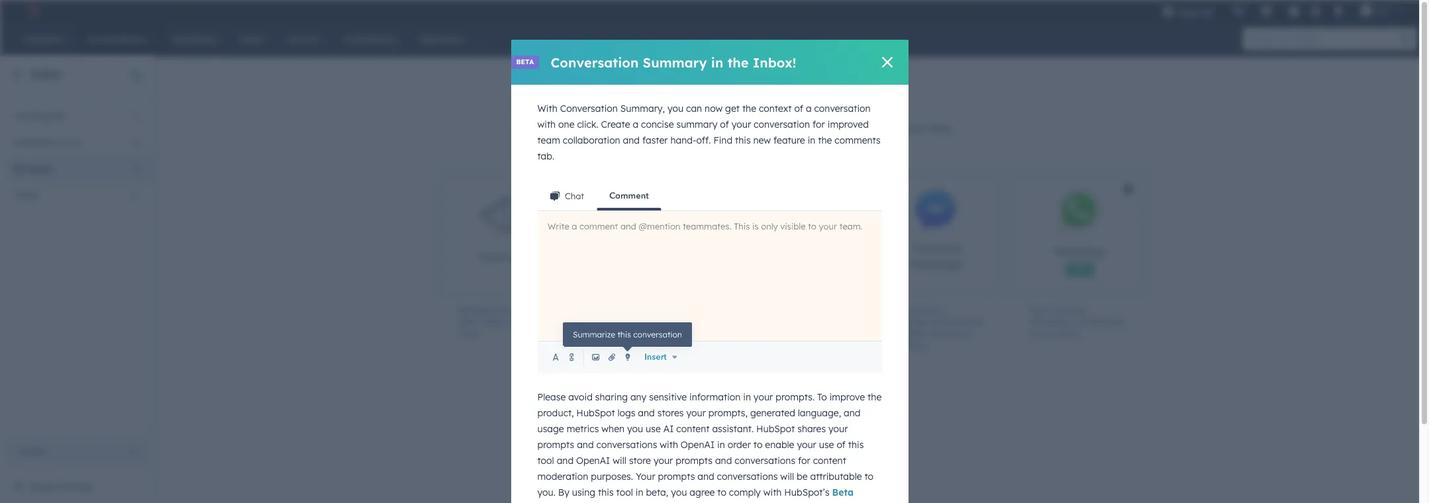 Task type: locate. For each thing, give the bounding box(es) containing it.
1 horizontal spatial openai
[[681, 439, 715, 451]]

1 vertical spatial for
[[798, 455, 811, 467]]

open
[[28, 163, 51, 175]]

inbox
[[30, 68, 62, 81], [29, 482, 55, 494]]

hubspot link
[[16, 3, 50, 19]]

1 vertical spatial messenger
[[888, 317, 929, 327]]

information
[[690, 391, 741, 403]]

to right attributable
[[865, 471, 874, 483]]

0 horizontal spatial beta
[[517, 58, 534, 66]]

2 vertical spatial 0
[[133, 163, 139, 175]]

1 horizontal spatial beta
[[833, 487, 854, 499]]

for
[[813, 119, 826, 131], [798, 455, 811, 467]]

receiving
[[909, 305, 943, 315], [1052, 305, 1086, 315]]

0 vertical spatial connect
[[632, 123, 668, 135]]

connect up the engage
[[602, 305, 633, 315]]

1 horizontal spatial conversation
[[815, 103, 871, 115]]

receiving for whatsapp
[[1052, 305, 1086, 315]]

use left ai
[[646, 423, 661, 435]]

help image
[[1289, 6, 1301, 18]]

use down shares
[[819, 439, 835, 451]]

of up attributable
[[837, 439, 846, 451]]

comments
[[835, 135, 881, 146]]

inbox
[[459, 329, 479, 339], [1059, 329, 1080, 339], [907, 341, 928, 351]]

to
[[894, 123, 903, 135], [56, 137, 65, 148], [541, 305, 549, 315], [664, 317, 671, 327], [754, 439, 763, 451], [865, 471, 874, 483], [718, 487, 727, 499]]

messenger
[[910, 258, 964, 271], [888, 317, 929, 327]]

0 horizontal spatial create
[[602, 317, 626, 327]]

2 0 from the top
[[133, 137, 139, 148]]

new
[[1072, 265, 1089, 273]]

2 receiving from the left
[[1052, 305, 1086, 315]]

moderation
[[538, 471, 589, 483]]

to left me
[[56, 137, 65, 148]]

inbox up unassigned
[[30, 68, 62, 81]]

this left new on the top right of the page
[[736, 135, 751, 146]]

to down chat
[[664, 317, 671, 327]]

to right respond
[[541, 305, 549, 315]]

1 horizontal spatial team
[[538, 135, 561, 146]]

1 vertical spatial 0
[[133, 137, 139, 148]]

with down with
[[538, 119, 556, 131]]

start
[[888, 305, 907, 315], [1031, 305, 1050, 315]]

connect
[[632, 123, 668, 135], [602, 305, 633, 315]]

marketplaces button
[[1253, 0, 1281, 21]]

this up attributable
[[849, 439, 864, 451]]

store
[[629, 455, 651, 467]]

inbox inside start receiving messenger conversations and create chatbots in your inbox
[[907, 341, 928, 351]]

1 horizontal spatial use
[[819, 439, 835, 451]]

connect your first channel and start bringing conversations to your inbox.
[[632, 123, 954, 135]]

1 vertical spatial beta
[[833, 487, 854, 499]]

0 horizontal spatial hubspot
[[577, 407, 615, 419]]

1 vertical spatial use
[[819, 439, 835, 451]]

prompts up agree
[[676, 455, 713, 467]]

0 vertical spatial use
[[646, 423, 661, 435]]

assistant.
[[713, 423, 754, 435]]

actions button
[[8, 442, 147, 463]]

openai up purposes.
[[577, 455, 610, 467]]

1 horizontal spatial receiving
[[1052, 305, 1086, 315]]

live
[[635, 305, 648, 315]]

0 horizontal spatial tool
[[538, 455, 554, 467]]

from
[[507, 317, 525, 327]]

assigned
[[13, 137, 53, 148]]

attributable
[[811, 471, 862, 483]]

1 horizontal spatial for
[[813, 119, 826, 131]]

the right improve
[[868, 391, 882, 403]]

inbox left settings
[[29, 482, 55, 494]]

time
[[602, 353, 619, 363]]

1 vertical spatial connect
[[602, 305, 633, 315]]

1 vertical spatial inbox
[[29, 482, 55, 494]]

1 vertical spatial create
[[905, 329, 929, 339]]

settings
[[57, 482, 93, 494]]

with up the visitors
[[633, 329, 648, 339]]

3 0 from the top
[[133, 163, 139, 175]]

hand-
[[671, 135, 697, 146]]

1 horizontal spatial will
[[781, 471, 795, 483]]

2 horizontal spatial inbox
[[1059, 329, 1080, 339]]

2 vertical spatial of
[[837, 439, 846, 451]]

calling icon image
[[1233, 5, 1245, 17]]

1 vertical spatial a
[[633, 119, 639, 131]]

tool down purposes.
[[617, 487, 633, 499]]

0 horizontal spatial content
[[677, 423, 710, 435]]

menu containing abc
[[1153, 0, 1414, 21]]

start inside start receiving messenger conversations and create chatbots in your inbox
[[888, 305, 907, 315]]

Team email checkbox
[[440, 174, 573, 294]]

1 horizontal spatial hubspot
[[757, 423, 795, 435]]

to right agree
[[718, 487, 727, 499]]

1 vertical spatial content
[[813, 455, 847, 467]]

hubspot up 'metrics'
[[577, 407, 615, 419]]

inbox for inbox
[[30, 68, 62, 81]]

conversation down context on the right of page
[[754, 119, 811, 131]]

1 vertical spatial of
[[720, 119, 729, 131]]

manage
[[459, 305, 490, 315]]

use
[[646, 423, 661, 435], [819, 439, 835, 451]]

for down hello.
[[813, 119, 826, 131]]

2 start from the left
[[1031, 305, 1050, 315]]

Search HubSpot search field
[[1244, 28, 1406, 50]]

beta,
[[646, 487, 669, 499]]

receiving down new
[[1052, 305, 1086, 315]]

your
[[636, 471, 656, 483]]

1 horizontal spatial tool
[[617, 487, 633, 499]]

improve
[[830, 391, 866, 403]]

real
[[671, 341, 685, 351]]

0 horizontal spatial chatbots
[[628, 317, 661, 327]]

1 horizontal spatial this
[[736, 135, 751, 146]]

say hello.
[[740, 83, 845, 110]]

0 vertical spatial tool
[[538, 455, 554, 467]]

please
[[538, 391, 566, 403]]

you right beta,
[[671, 487, 687, 499]]

conversation summary in the inbox! dialog
[[511, 40, 909, 504]]

2 vertical spatial this
[[598, 487, 614, 499]]

chatbots
[[628, 317, 661, 327], [931, 329, 964, 339]]

menu item
[[1224, 0, 1226, 21]]

agree
[[690, 487, 715, 499]]

1 vertical spatial will
[[781, 471, 795, 483]]

beta for beta terms
[[833, 487, 854, 499]]

0 vertical spatial create
[[602, 317, 626, 327]]

bringing
[[792, 123, 828, 135]]

this
[[736, 135, 751, 146], [849, 439, 864, 451], [598, 487, 614, 499]]

0 horizontal spatial receiving
[[909, 305, 943, 315]]

a
[[806, 103, 812, 115], [633, 119, 639, 131]]

1 vertical spatial conversation
[[560, 103, 618, 115]]

chat
[[650, 305, 667, 315]]

prompts down usage
[[538, 439, 575, 451]]

0 horizontal spatial a
[[633, 119, 639, 131]]

0 vertical spatial openai
[[681, 439, 715, 451]]

0 horizontal spatial for
[[798, 455, 811, 467]]

of up find
[[720, 119, 729, 131]]

conversation up improved
[[815, 103, 871, 115]]

get
[[726, 103, 740, 115]]

receiving inside start receiving messenger conversations and create chatbots in your inbox
[[909, 305, 943, 315]]

1 horizontal spatial create
[[905, 329, 929, 339]]

hubspot down generated
[[757, 423, 795, 435]]

1 vertical spatial whatsapp
[[1031, 317, 1071, 327]]

help button
[[1283, 0, 1306, 21]]

this down purposes.
[[598, 487, 614, 499]]

ai
[[664, 423, 674, 435]]

language,
[[798, 407, 842, 419]]

0 vertical spatial chatbots
[[628, 317, 661, 327]]

abc
[[1375, 5, 1393, 16]]

connect inside connect live chat and create chatbots to engage with your website visitors in real time
[[602, 305, 633, 315]]

prompts up beta,
[[658, 471, 695, 483]]

0 vertical spatial hubspot
[[577, 407, 615, 419]]

you
[[668, 103, 684, 115], [627, 423, 644, 435], [671, 487, 687, 499]]

of up connect your first channel and start bringing conversations to your inbox.
[[795, 103, 804, 115]]

0 horizontal spatial inbox
[[459, 329, 479, 339]]

purposes.
[[591, 471, 633, 483]]

2 horizontal spatial of
[[837, 439, 846, 451]]

terms
[[538, 503, 565, 504]]

0 vertical spatial messenger
[[910, 258, 964, 271]]

will left be
[[781, 471, 795, 483]]

1 horizontal spatial start
[[1031, 305, 1050, 315]]

openai
[[681, 439, 715, 451], [577, 455, 610, 467]]

of
[[795, 103, 804, 115], [720, 119, 729, 131], [837, 439, 846, 451]]

openai down assistant. at bottom
[[681, 439, 715, 451]]

1 vertical spatial this
[[849, 439, 864, 451]]

manage and respond to team emails from your inbox
[[459, 305, 549, 339]]

0 for open
[[133, 163, 139, 175]]

None checkbox
[[583, 174, 716, 294], [727, 174, 859, 294], [1013, 174, 1194, 294], [583, 174, 716, 294], [727, 174, 859, 294], [1013, 174, 1194, 294]]

with
[[538, 119, 556, 131], [633, 329, 648, 339], [660, 439, 679, 451], [764, 487, 782, 499]]

inbox.
[[928, 123, 954, 135]]

hello.
[[788, 83, 845, 110]]

search image
[[1402, 34, 1411, 44]]

connect down summary,
[[632, 123, 668, 135]]

1 vertical spatial openai
[[577, 455, 610, 467]]

0 vertical spatial will
[[613, 455, 627, 467]]

0 vertical spatial for
[[813, 119, 826, 131]]

1 receiving from the left
[[909, 305, 943, 315]]

2 horizontal spatial this
[[849, 439, 864, 451]]

1 horizontal spatial content
[[813, 455, 847, 467]]

whatsapp inside start receiving whatsapp conversations in your inbox
[[1031, 317, 1071, 327]]

all
[[13, 163, 25, 175]]

notifications button
[[1328, 0, 1350, 21]]

a down summary,
[[633, 119, 639, 131]]

for up be
[[798, 455, 811, 467]]

avoid
[[569, 391, 593, 403]]

0 vertical spatial conversation
[[551, 54, 639, 71]]

in inside start receiving whatsapp conversations in your inbox
[[1031, 329, 1038, 339]]

start for start receiving whatsapp conversations in your inbox
[[1031, 305, 1050, 315]]

summary
[[643, 54, 707, 71]]

content right ai
[[677, 423, 710, 435]]

0 vertical spatial you
[[668, 103, 684, 115]]

connect for connect your first channel and start bringing conversations to your inbox.
[[632, 123, 668, 135]]

start inside start receiving whatsapp conversations in your inbox
[[1031, 305, 1050, 315]]

can
[[687, 103, 703, 115]]

0 for to
[[133, 137, 139, 148]]

will up purposes.
[[613, 455, 627, 467]]

the
[[728, 54, 749, 71], [743, 103, 757, 115], [819, 135, 833, 146], [868, 391, 882, 403]]

0 vertical spatial this
[[736, 135, 751, 146]]

1 vertical spatial conversation
[[754, 119, 811, 131]]

0 vertical spatial of
[[795, 103, 804, 115]]

in
[[711, 54, 724, 71], [808, 135, 816, 146], [966, 329, 973, 339], [1031, 329, 1038, 339], [662, 341, 668, 351], [744, 391, 751, 403], [718, 439, 725, 451], [636, 487, 644, 499]]

engage
[[602, 329, 630, 339]]

you left can
[[668, 103, 684, 115]]

you down logs
[[627, 423, 644, 435]]

0 horizontal spatial of
[[720, 119, 729, 131]]

menu
[[1153, 0, 1414, 21]]

channel
[[712, 123, 746, 135]]

tab.
[[538, 150, 555, 162]]

a up bringing
[[806, 103, 812, 115]]

hubspot's
[[785, 487, 830, 499]]

receiving down facebook messenger
[[909, 305, 943, 315]]

this inside with conversation summary, you can now get the context of a conversation with one click. create a concise summary of your conversation for improved team collaboration and faster hand-off. find this new feature in the comments tab.
[[736, 135, 751, 146]]

with right comply
[[764, 487, 782, 499]]

1 horizontal spatial chatbots
[[931, 329, 964, 339]]

0 vertical spatial beta
[[517, 58, 534, 66]]

beta inside beta terms
[[833, 487, 854, 499]]

the inside please avoid sharing any sensitive information in your prompts. to improve the product, hubspot logs and stores your prompts, generated language, and usage metrics when you use ai content assistant. hubspot shares your prompts and conversations with openai in order to enable your use of this tool and openai will store your prompts and conversations for content moderation purposes. your prompts and conversations will be attributable to you. by using this tool in beta, you agree to comply with hubspot's
[[868, 391, 882, 403]]

all open
[[13, 163, 51, 175]]

1 vertical spatial team
[[459, 317, 478, 327]]

0 vertical spatial inbox
[[30, 68, 62, 81]]

0 horizontal spatial start
[[888, 305, 907, 315]]

with conversation summary, you can now get the context of a conversation with one click. create a concise summary of your conversation for improved team collaboration and faster hand-off. find this new feature in the comments tab.
[[538, 103, 881, 162]]

me
[[67, 137, 81, 148]]

your inside manage and respond to team emails from your inbox
[[527, 317, 544, 327]]

conversations summary feature preview image
[[538, 181, 882, 373]]

stores
[[658, 407, 684, 419]]

and inside start receiving messenger conversations and create chatbots in your inbox
[[888, 329, 903, 339]]

0 vertical spatial prompts
[[538, 439, 575, 451]]

team up tab.
[[538, 135, 561, 146]]

create inside start receiving messenger conversations and create chatbots in your inbox
[[905, 329, 929, 339]]

receiving inside start receiving whatsapp conversations in your inbox
[[1052, 305, 1086, 315]]

content up attributable
[[813, 455, 847, 467]]

1 horizontal spatial a
[[806, 103, 812, 115]]

inbox inside manage and respond to team emails from your inbox
[[459, 329, 479, 339]]

first
[[693, 123, 710, 135]]

1 horizontal spatial inbox
[[907, 341, 928, 351]]

1 start from the left
[[888, 305, 907, 315]]

find
[[714, 135, 733, 146]]

and
[[749, 123, 766, 135], [623, 135, 640, 146], [492, 305, 506, 315], [669, 305, 683, 315], [888, 329, 903, 339], [638, 407, 655, 419], [844, 407, 861, 419], [577, 439, 594, 451], [557, 455, 574, 467], [716, 455, 732, 467], [698, 471, 715, 483]]

team down manage
[[459, 317, 478, 327]]

your inside with conversation summary, you can now get the context of a conversation with one click. create a concise summary of your conversation for improved team collaboration and faster hand-off. find this new feature in the comments tab.
[[732, 119, 752, 131]]

create
[[602, 317, 626, 327], [905, 329, 929, 339]]

visitors
[[633, 341, 660, 351]]

search button
[[1395, 28, 1418, 50]]

0 vertical spatial content
[[677, 423, 710, 435]]

to right order
[[754, 439, 763, 451]]

start for start receiving messenger conversations and create chatbots in your inbox
[[888, 305, 907, 315]]

content
[[677, 423, 710, 435], [813, 455, 847, 467]]

0 horizontal spatial team
[[459, 317, 478, 327]]

0 vertical spatial 0
[[133, 110, 139, 122]]

0 vertical spatial team
[[538, 135, 561, 146]]

0 vertical spatial conversation
[[815, 103, 871, 115]]

create
[[601, 119, 631, 131]]

tool up moderation
[[538, 455, 554, 467]]

inbox!
[[753, 54, 797, 71]]

1 vertical spatial chatbots
[[931, 329, 964, 339]]



Task type: describe. For each thing, give the bounding box(es) containing it.
create inside connect live chat and create chatbots to engage with your website visitors in real time
[[602, 317, 626, 327]]

abc button
[[1353, 0, 1413, 21]]

0 horizontal spatial will
[[613, 455, 627, 467]]

inbox for inbox settings
[[29, 482, 55, 494]]

conversation inside with conversation summary, you can now get the context of a conversation with one click. create a concise summary of your conversation for improved team collaboration and faster hand-off. find this new feature in the comments tab.
[[560, 103, 618, 115]]

Facebook Messenger checkbox
[[870, 174, 1002, 294]]

metrics
[[567, 423, 599, 435]]

calling icon button
[[1228, 2, 1250, 19]]

prompts,
[[709, 407, 748, 419]]

close image
[[882, 57, 893, 68]]

you.
[[538, 487, 556, 499]]

email
[[509, 251, 537, 264]]

concise
[[641, 119, 674, 131]]

0 horizontal spatial this
[[598, 487, 614, 499]]

collaboration
[[563, 135, 621, 146]]

brad klo image
[[1361, 5, 1373, 17]]

using
[[572, 487, 596, 499]]

settings link
[[1309, 4, 1325, 18]]

improved
[[828, 119, 869, 131]]

marketplaces image
[[1261, 6, 1273, 18]]

to inside connect live chat and create chatbots to engage with your website visitors in real time
[[664, 317, 671, 327]]

generated
[[751, 407, 796, 419]]

inbox settings link
[[29, 480, 93, 496]]

whatsapp new
[[1054, 245, 1107, 273]]

connect live chat and create chatbots to engage with your website visitors in real time
[[602, 305, 685, 363]]

chatbots inside start receiving messenger conversations and create chatbots in your inbox
[[931, 329, 964, 339]]

shares
[[798, 423, 826, 435]]

context
[[759, 103, 792, 115]]

usage
[[538, 423, 564, 435]]

messenger inside start receiving messenger conversations and create chatbots in your inbox
[[888, 317, 929, 327]]

sharing
[[596, 391, 628, 403]]

for inside with conversation summary, you can now get the context of a conversation with one click. create a concise summary of your conversation for improved team collaboration and faster hand-off. find this new feature in the comments tab.
[[813, 119, 826, 131]]

team
[[479, 251, 506, 264]]

one
[[559, 119, 575, 131]]

facebook
[[913, 242, 962, 255]]

upgrade
[[1177, 7, 1214, 17]]

emails
[[481, 317, 505, 327]]

conversations inside start receiving whatsapp conversations in your inbox
[[1073, 317, 1125, 327]]

2 vertical spatial you
[[671, 487, 687, 499]]

the left inbox! at right top
[[728, 54, 749, 71]]

with
[[538, 103, 558, 115]]

for inside please avoid sharing any sensitive information in your prompts. to improve the product, hubspot logs and stores your prompts, generated language, and usage metrics when you use ai content assistant. hubspot shares your prompts and conversations with openai in order to enable your use of this tool and openai will store your prompts and conversations for content moderation purposes. your prompts and conversations will be attributable to you. by using this tool in beta, you agree to comply with hubspot's
[[798, 455, 811, 467]]

in inside start receiving messenger conversations and create chatbots in your inbox
[[966, 329, 973, 339]]

receiving for messenger
[[909, 305, 943, 315]]

prompts.
[[776, 391, 815, 403]]

inbox settings
[[29, 482, 93, 494]]

logs
[[618, 407, 636, 419]]

start
[[768, 123, 789, 135]]

team inside with conversation summary, you can now get the context of a conversation with one click. create a concise summary of your conversation for improved team collaboration and faster hand-off. find this new feature in the comments tab.
[[538, 135, 561, 146]]

summary
[[677, 119, 718, 131]]

order
[[728, 439, 751, 451]]

notifications image
[[1333, 6, 1345, 18]]

1 vertical spatial prompts
[[676, 455, 713, 467]]

0 horizontal spatial openai
[[577, 455, 610, 467]]

summary,
[[621, 103, 665, 115]]

inbox inside start receiving whatsapp conversations in your inbox
[[1059, 329, 1080, 339]]

the right get at the top right
[[743, 103, 757, 115]]

2 vertical spatial prompts
[[658, 471, 695, 483]]

hubspot image
[[24, 3, 40, 19]]

1 vertical spatial tool
[[617, 487, 633, 499]]

1 0 from the top
[[133, 110, 139, 122]]

0 vertical spatial a
[[806, 103, 812, 115]]

1 horizontal spatial of
[[795, 103, 804, 115]]

1 vertical spatial you
[[627, 423, 644, 435]]

your inside start receiving messenger conversations and create chatbots in your inbox
[[888, 341, 905, 351]]

comply
[[729, 487, 761, 499]]

and inside manage and respond to team emails from your inbox
[[492, 305, 506, 315]]

facebook messenger
[[910, 242, 964, 271]]

unassigned
[[13, 110, 65, 122]]

start receiving whatsapp conversations in your inbox
[[1031, 305, 1125, 339]]

you inside with conversation summary, you can now get the context of a conversation with one click. create a concise summary of your conversation for improved team collaboration and faster hand-off. find this new feature in the comments tab.
[[668, 103, 684, 115]]

1 vertical spatial hubspot
[[757, 423, 795, 435]]

your inside connect live chat and create chatbots to engage with your website visitors in real time
[[651, 329, 667, 339]]

with inside with conversation summary, you can now get the context of a conversation with one click. create a concise summary of your conversation for improved team collaboration and faster hand-off. find this new feature in the comments tab.
[[538, 119, 556, 131]]

settings image
[[1311, 6, 1323, 18]]

say
[[740, 83, 781, 110]]

with down ai
[[660, 439, 679, 451]]

now
[[705, 103, 723, 115]]

upgrade image
[[1163, 6, 1175, 18]]

sensitive
[[650, 391, 687, 403]]

to left inbox.
[[894, 123, 903, 135]]

more
[[16, 190, 38, 201]]

conversation summary in the inbox!
[[551, 54, 797, 71]]

to
[[818, 391, 827, 403]]

messenger inside facebook messenger checkbox
[[910, 258, 964, 271]]

in inside with conversation summary, you can now get the context of a conversation with one click. create a concise summary of your conversation for improved team collaboration and faster hand-off. find this new feature in the comments tab.
[[808, 135, 816, 146]]

to inside manage and respond to team emails from your inbox
[[541, 305, 549, 315]]

of inside please avoid sharing any sensitive information in your prompts. to improve the product, hubspot logs and stores your prompts, generated language, and usage metrics when you use ai content assistant. hubspot shares your prompts and conversations with openai in order to enable your use of this tool and openai will store your prompts and conversations for content moderation purposes. your prompts and conversations will be attributable to you. by using this tool in beta, you agree to comply with hubspot's
[[837, 439, 846, 451]]

be
[[797, 471, 808, 483]]

beta terms
[[538, 487, 854, 504]]

product,
[[538, 407, 574, 419]]

your inside start receiving whatsapp conversations in your inbox
[[1040, 329, 1057, 339]]

new
[[754, 135, 771, 146]]

the down improved
[[819, 135, 833, 146]]

0 vertical spatial whatsapp
[[1054, 245, 1107, 258]]

click.
[[577, 119, 599, 131]]

conversations inside start receiving messenger conversations and create chatbots in your inbox
[[931, 317, 983, 327]]

0 horizontal spatial conversation
[[754, 119, 811, 131]]

assigned to me
[[13, 137, 81, 148]]

0 horizontal spatial use
[[646, 423, 661, 435]]

feature
[[774, 135, 806, 146]]

beta terms link
[[538, 487, 854, 504]]

faster
[[643, 135, 668, 146]]

please avoid sharing any sensitive information in your prompts. to improve the product, hubspot logs and stores your prompts, generated language, and usage metrics when you use ai content assistant. hubspot shares your prompts and conversations with openai in order to enable your use of this tool and openai will store your prompts and conversations for content moderation purposes. your prompts and conversations will be attributable to you. by using this tool in beta, you agree to comply with hubspot's
[[538, 391, 882, 499]]

respond
[[508, 305, 539, 315]]

team inside manage and respond to team emails from your inbox
[[459, 317, 478, 327]]

connect for connect live chat and create chatbots to engage with your website visitors in real time
[[602, 305, 633, 315]]

chatbots inside connect live chat and create chatbots to engage with your website visitors in real time
[[628, 317, 661, 327]]

by
[[558, 487, 570, 499]]

with inside connect live chat and create chatbots to engage with your website visitors in real time
[[633, 329, 648, 339]]

actions
[[19, 447, 47, 457]]

when
[[602, 423, 625, 435]]

and inside with conversation summary, you can now get the context of a conversation with one click. create a concise summary of your conversation for improved team collaboration and faster hand-off. find this new feature in the comments tab.
[[623, 135, 640, 146]]

enable
[[766, 439, 795, 451]]

off.
[[697, 135, 711, 146]]

in inside connect live chat and create chatbots to engage with your website visitors in real time
[[662, 341, 668, 351]]

and inside connect live chat and create chatbots to engage with your website visitors in real time
[[669, 305, 683, 315]]

beta for beta
[[517, 58, 534, 66]]



Task type: vqa. For each thing, say whether or not it's contained in the screenshot.
ACCOUNT DEFAULTS
no



